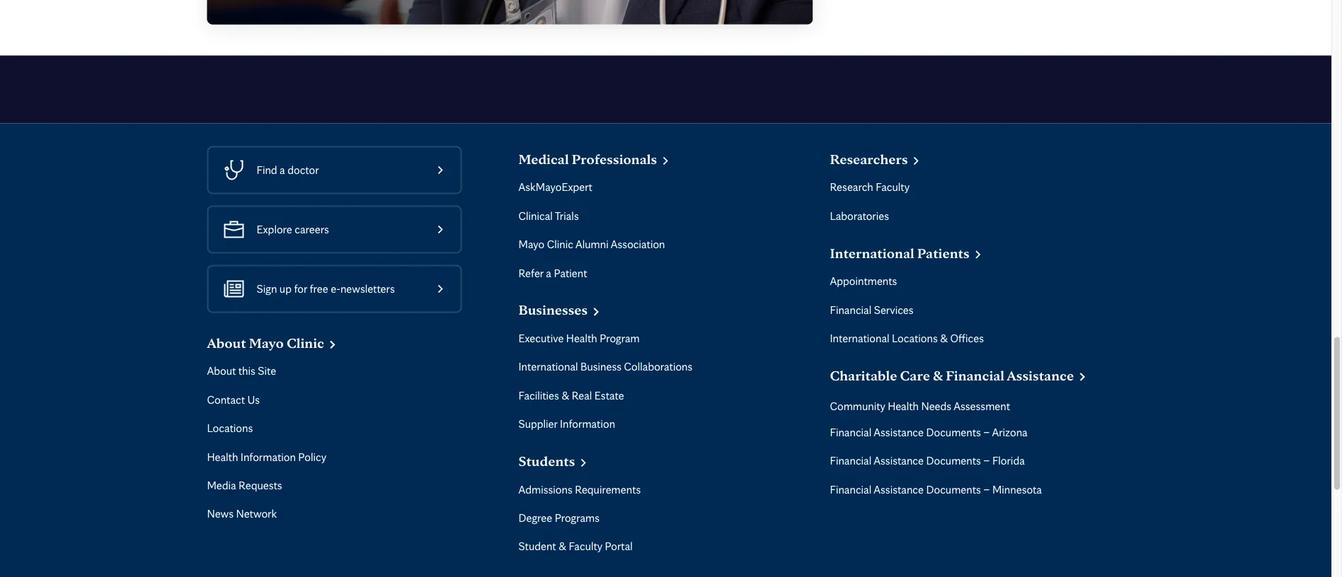 Task type: describe. For each thing, give the bounding box(es) containing it.
explore careers link
[[207, 206, 502, 254]]

mayo inside text field
[[519, 238, 545, 252]]

financial for financial assistance documents – minnesota
[[830, 483, 872, 497]]

contact us link
[[207, 393, 260, 408]]

financial for financial assistance documents – florida
[[830, 454, 872, 468]]

Financial Assistance Documents – Florida text field
[[830, 454, 1025, 469]]

professionals
[[572, 151, 657, 168]]

contact us
[[207, 393, 260, 407]]

services
[[874, 303, 914, 317]]

mayo clinic alumni association link
[[519, 238, 665, 252]]

Locations text field
[[207, 422, 253, 436]]

sign up for free e-newsletters link
[[207, 266, 502, 314]]

appointments
[[830, 275, 897, 288]]

arizona
[[992, 426, 1028, 440]]

clinic inside text field
[[287, 335, 324, 352]]

Students text field
[[519, 451, 589, 470]]

charitable
[[830, 368, 897, 385]]

Financial Assistance Documents – Arizona text field
[[830, 426, 1028, 440]]

About this Site text field
[[207, 365, 276, 379]]

about for about mayo clinic
[[207, 335, 246, 352]]

appointments link
[[830, 275, 897, 289]]

information for businesses
[[560, 418, 615, 431]]

clinical trials
[[519, 209, 579, 223]]

financial assistance documents – florida link
[[830, 454, 1025, 469]]

real
[[572, 389, 592, 403]]

explore careers
[[257, 223, 329, 237]]

student
[[519, 540, 556, 554]]

Admissions Requirements text field
[[519, 483, 641, 498]]

student & faculty portal
[[519, 540, 633, 554]]

documents for minnesota
[[926, 483, 981, 497]]

refer a patient link
[[519, 266, 587, 281]]

News Network text field
[[207, 508, 277, 522]]

businesses
[[519, 302, 588, 319]]

research faculty
[[830, 181, 910, 194]]

business
[[581, 360, 622, 374]]

news
[[207, 508, 234, 522]]

information for about mayo clinic
[[241, 451, 296, 464]]

Appointments text field
[[830, 275, 897, 289]]

supplier
[[519, 418, 558, 431]]

find
[[257, 164, 277, 177]]

florida
[[993, 454, 1025, 468]]

e-
[[331, 283, 340, 296]]

patient
[[554, 266, 587, 280]]

news network
[[207, 508, 277, 522]]

students
[[519, 453, 578, 470]]

assistance for financial assistance documents – minnesota
[[874, 483, 924, 497]]

alumni
[[576, 238, 609, 252]]

community health needs assessment link
[[830, 400, 1010, 415]]

& right care
[[933, 368, 943, 385]]

Clinical Trials text field
[[519, 209, 579, 224]]

Media Requests text field
[[207, 479, 282, 494]]

degree
[[519, 512, 552, 525]]

faculty inside text box
[[569, 540, 602, 554]]

up
[[280, 283, 292, 296]]

askmayoexpert
[[519, 181, 593, 194]]

Laboratories text field
[[830, 209, 889, 224]]

media
[[207, 479, 236, 493]]

Executive Health Program text field
[[519, 332, 640, 346]]

0 horizontal spatial locations
[[207, 422, 253, 436]]

requirements
[[575, 483, 641, 497]]

Mayo Clinic Alumni Association text field
[[519, 238, 665, 252]]

degree programs link
[[519, 512, 600, 526]]

documents for florida
[[926, 454, 981, 468]]

Research Faculty text field
[[830, 181, 910, 195]]

minnesota
[[993, 483, 1042, 497]]

executive health program link
[[519, 332, 640, 346]]

sign
[[257, 283, 277, 296]]

international business collaborations link
[[519, 360, 693, 375]]

about this site link
[[207, 365, 276, 379]]

newsletters
[[340, 283, 395, 296]]

community health needs assessment
[[830, 400, 1010, 414]]

Refer a Patient text field
[[519, 266, 587, 281]]

Find a doctor text field
[[257, 162, 319, 179]]

Health Information Policy text field
[[207, 451, 326, 465]]

international locations & offices
[[830, 332, 984, 346]]

Researchers text field
[[830, 148, 922, 168]]

Sign up for free e-newsletters text field
[[257, 281, 395, 298]]

programs
[[555, 512, 600, 525]]

network
[[236, 508, 277, 522]]

community
[[830, 400, 885, 414]]

refer a patient
[[519, 266, 587, 280]]

contact
[[207, 393, 245, 407]]

collaborations
[[624, 360, 693, 374]]

admissions requirements link
[[519, 483, 641, 498]]

laboratories link
[[830, 209, 889, 224]]

health inside text box
[[207, 451, 238, 464]]

about for about this site
[[207, 365, 236, 379]]

none text field containing international
[[830, 242, 984, 262]]

offices
[[951, 332, 984, 346]]

executive
[[519, 332, 564, 346]]

estate
[[595, 389, 624, 403]]

assistance for financial assistance documents – arizona
[[874, 426, 924, 440]]

media requests link
[[207, 479, 282, 494]]

financial services
[[830, 303, 914, 317]]

news network link
[[207, 508, 277, 522]]

clinical trials link
[[519, 209, 579, 224]]

assistance for financial assistance documents – florida
[[874, 454, 924, 468]]

careers
[[295, 223, 329, 237]]

financial for financial services
[[830, 303, 872, 317]]

financial assistance documents – florida
[[830, 454, 1025, 468]]

research
[[830, 181, 874, 194]]



Task type: locate. For each thing, give the bounding box(es) containing it.
Community Health Needs Assessment text field
[[830, 400, 1010, 415]]

1 – from the top
[[984, 426, 990, 440]]

mayo up 'refer'
[[519, 238, 545, 252]]

financial services link
[[830, 303, 914, 318]]

0 vertical spatial mayo
[[519, 238, 545, 252]]

site
[[258, 365, 276, 379]]

researchers
[[830, 151, 908, 168]]

International Business Collaborations text field
[[519, 360, 693, 375]]

locations
[[892, 332, 938, 346], [207, 422, 253, 436]]

explore
[[257, 223, 292, 237]]

3 documents from the top
[[926, 483, 981, 497]]

health
[[566, 332, 597, 346], [888, 400, 919, 414], [207, 451, 238, 464]]

1 documents from the top
[[926, 426, 981, 440]]

health for community
[[888, 400, 919, 414]]

2 vertical spatial health
[[207, 451, 238, 464]]

0 vertical spatial clinic
[[547, 238, 573, 252]]

about left this
[[207, 365, 236, 379]]

1 vertical spatial documents
[[926, 454, 981, 468]]

research faculty link
[[830, 181, 910, 195]]

care
[[900, 368, 930, 385]]

1 horizontal spatial faculty
[[876, 181, 910, 194]]

program
[[600, 332, 640, 346]]

2 documents from the top
[[926, 454, 981, 468]]

association
[[611, 238, 665, 252]]

1 vertical spatial health
[[888, 400, 919, 414]]

find a doctor link
[[207, 147, 502, 195]]

international up appointments
[[830, 245, 914, 262]]

0 vertical spatial documents
[[926, 426, 981, 440]]

AskMayoExpert text field
[[519, 181, 593, 195]]

2 – from the top
[[984, 454, 990, 468]]

– inside financial assistance documents – florida text box
[[984, 454, 990, 468]]

assistance down community health needs assessment text box
[[874, 426, 924, 440]]

portal
[[605, 540, 633, 554]]

0 vertical spatial locations
[[892, 332, 938, 346]]

international inside international locations & offices text field
[[830, 332, 890, 346]]

information down the real
[[560, 418, 615, 431]]

assistance inside text field
[[874, 483, 924, 497]]

0 horizontal spatial a
[[280, 164, 285, 177]]

documents up financial assistance documents – minnesota
[[926, 454, 981, 468]]

– for arizona
[[984, 426, 990, 440]]

student & faculty portal link
[[519, 540, 633, 555]]

a
[[280, 164, 285, 177], [546, 266, 551, 280]]

2 vertical spatial international
[[519, 360, 578, 374]]

clinical
[[519, 209, 553, 223]]

facilities & real estate
[[519, 389, 624, 403]]

&
[[940, 332, 948, 346], [933, 368, 943, 385], [562, 389, 569, 403], [559, 540, 566, 554]]

a for find
[[280, 164, 285, 177]]

laboratories
[[830, 209, 889, 223]]

charitable care & financial
[[830, 368, 1005, 385]]

& left "offices"
[[940, 332, 948, 346]]

medical
[[519, 151, 569, 168]]

international for international
[[830, 245, 914, 262]]

financial assistance documents – minnesota link
[[830, 483, 1042, 498]]

international locations & offices link
[[830, 332, 984, 346]]

1 horizontal spatial clinic
[[547, 238, 573, 252]]

about
[[207, 335, 246, 352], [207, 365, 236, 379]]

0 vertical spatial information
[[560, 418, 615, 431]]

1 horizontal spatial locations
[[892, 332, 938, 346]]

international down executive
[[519, 360, 578, 374]]

about mayo clinic
[[207, 335, 324, 352]]

– left the 'florida'
[[984, 454, 990, 468]]

information
[[560, 418, 615, 431], [241, 451, 296, 464]]

0 vertical spatial a
[[280, 164, 285, 177]]

supplier information link
[[519, 418, 615, 432]]

mayo clinic alumni association
[[519, 238, 665, 252]]

2 vertical spatial documents
[[926, 483, 981, 497]]

health up business
[[566, 332, 597, 346]]

faculty down researchers "link"
[[876, 181, 910, 194]]

about this site
[[207, 365, 276, 379]]

financial assistance documents – minnesota
[[830, 483, 1042, 497]]

– inside financial assistance documents – arizona text box
[[984, 426, 990, 440]]

Explore careers text field
[[257, 222, 329, 239]]

executive health program
[[519, 332, 640, 346]]

1 vertical spatial a
[[546, 266, 551, 280]]

0 horizontal spatial clinic
[[287, 335, 324, 352]]

requests
[[239, 479, 282, 493]]

clinic down trials
[[547, 238, 573, 252]]

Financial Services text field
[[830, 303, 914, 318]]

1 horizontal spatial information
[[560, 418, 615, 431]]

& inside facilities & real estate text field
[[562, 389, 569, 403]]

us
[[247, 393, 260, 407]]

assessment
[[954, 400, 1010, 414]]

assistance
[[1007, 368, 1074, 385], [874, 426, 924, 440], [874, 454, 924, 468], [874, 483, 924, 497]]

None text field
[[519, 148, 671, 168], [830, 365, 1088, 385], [519, 148, 671, 168], [830, 365, 1088, 385]]

About Mayo Clinic text field
[[207, 332, 338, 352]]

& right student
[[559, 540, 566, 554]]

a right 'refer'
[[546, 266, 551, 280]]

documents
[[926, 426, 981, 440], [926, 454, 981, 468], [926, 483, 981, 497]]

a right "find"
[[280, 164, 285, 177]]

locations down contact us link
[[207, 422, 253, 436]]

a for refer
[[546, 266, 551, 280]]

health information policy
[[207, 451, 326, 464]]

& inside "student & faculty portal" text box
[[559, 540, 566, 554]]

financial for financial assistance documents – arizona
[[830, 426, 872, 440]]

International Locations & Offices text field
[[830, 332, 984, 346]]

trials
[[555, 209, 579, 223]]

documents inside text field
[[926, 483, 981, 497]]

faculty inside 'text field'
[[876, 181, 910, 194]]

international for international business collaborations
[[519, 360, 578, 374]]

1 horizontal spatial a
[[546, 266, 551, 280]]

Financial Assistance Documents – Minnesota text field
[[830, 483, 1042, 498]]

doctor
[[288, 164, 319, 177]]

financial inside text box
[[830, 426, 872, 440]]

international inside international business collaborations text field
[[519, 360, 578, 374]]

& inside international locations & offices text field
[[940, 332, 948, 346]]

mayo inside text field
[[249, 335, 284, 352]]

documents down financial assistance documents – florida text box on the right
[[926, 483, 981, 497]]

1 vertical spatial about
[[207, 365, 236, 379]]

facilities
[[519, 389, 559, 403]]

admissions requirements
[[519, 483, 641, 497]]

financial assistance documents – arizona link
[[830, 426, 1028, 440]]

3 – from the top
[[984, 483, 990, 497]]

financial inside text field
[[830, 483, 872, 497]]

1 vertical spatial locations
[[207, 422, 253, 436]]

documents inside text box
[[926, 454, 981, 468]]

patients
[[917, 245, 970, 262]]

international inside text box
[[830, 245, 914, 262]]

sign up for free e-newsletters
[[257, 283, 395, 296]]

– left arizona
[[984, 426, 990, 440]]

secondary element
[[0, 124, 1332, 578]]

assistance down financial assistance documents – florida text box on the right
[[874, 483, 924, 497]]

Contact Us text field
[[207, 393, 260, 408]]

facilities & real estate link
[[519, 389, 624, 404]]

for
[[294, 283, 307, 296]]

1 vertical spatial faculty
[[569, 540, 602, 554]]

degree programs
[[519, 512, 600, 525]]

financial inside 'text field'
[[830, 303, 872, 317]]

students link
[[519, 451, 589, 472]]

1 vertical spatial clinic
[[287, 335, 324, 352]]

information up requests
[[241, 451, 296, 464]]

faculty down programs
[[569, 540, 602, 554]]

1 vertical spatial international
[[830, 332, 890, 346]]

assistance inside text box
[[874, 426, 924, 440]]

mayo up site
[[249, 335, 284, 352]]

1 vertical spatial mayo
[[249, 335, 284, 352]]

about mayo clinic link
[[207, 332, 338, 353]]

this
[[238, 365, 256, 379]]

locations inside international locations & offices text field
[[892, 332, 938, 346]]

international
[[830, 245, 914, 262], [830, 332, 890, 346], [519, 360, 578, 374]]

locations link
[[207, 422, 253, 436]]

financial assistance documents – arizona
[[830, 426, 1028, 440]]

assistance inside text box
[[874, 454, 924, 468]]

0 vertical spatial about
[[207, 335, 246, 352]]

find a doctor
[[257, 164, 319, 177]]

– for minnesota
[[984, 483, 990, 497]]

2 about from the top
[[207, 365, 236, 379]]

about up about this site
[[207, 335, 246, 352]]

information inside health information policy text box
[[241, 451, 296, 464]]

Supplier Information text field
[[519, 418, 615, 432]]

0 horizontal spatial faculty
[[569, 540, 602, 554]]

0 vertical spatial international
[[830, 245, 914, 262]]

2 horizontal spatial health
[[888, 400, 919, 414]]

health up media
[[207, 451, 238, 464]]

information inside the supplier information text box
[[560, 418, 615, 431]]

policy
[[298, 451, 326, 464]]

Businesses text field
[[519, 299, 602, 319]]

0 horizontal spatial mayo
[[249, 335, 284, 352]]

Degree Programs text field
[[519, 512, 600, 526]]

None text field
[[830, 242, 984, 262]]

– for florida
[[984, 454, 990, 468]]

1 horizontal spatial health
[[566, 332, 597, 346]]

mayo
[[519, 238, 545, 252], [249, 335, 284, 352]]

askmayoexpert link
[[519, 181, 593, 195]]

international for international locations & offices
[[830, 332, 890, 346]]

refer
[[519, 266, 544, 280]]

2 vertical spatial –
[[984, 483, 990, 497]]

– left minnesota
[[984, 483, 990, 497]]

documents down needs
[[926, 426, 981, 440]]

international down financial services link
[[830, 332, 890, 346]]

1 vertical spatial –
[[984, 454, 990, 468]]

Facilities & Real Estate text field
[[519, 389, 624, 404]]

clinic
[[547, 238, 573, 252], [287, 335, 324, 352]]

0 horizontal spatial health
[[207, 451, 238, 464]]

0 vertical spatial faculty
[[876, 181, 910, 194]]

health for executive
[[566, 332, 597, 346]]

locations down services
[[892, 332, 938, 346]]

1 about from the top
[[207, 335, 246, 352]]

0 vertical spatial –
[[984, 426, 990, 440]]

needs
[[921, 400, 952, 414]]

businesses link
[[519, 299, 602, 321]]

admissions
[[519, 483, 573, 497]]

clinic inside text field
[[547, 238, 573, 252]]

1 vertical spatial information
[[241, 451, 296, 464]]

researchers link
[[830, 148, 922, 169]]

health left needs
[[888, 400, 919, 414]]

– inside the financial assistance documents – minnesota text field
[[984, 483, 990, 497]]

documents inside text box
[[926, 426, 981, 440]]

financial inside text box
[[830, 454, 872, 468]]

documents for arizona
[[926, 426, 981, 440]]

Student & Faculty Portal text field
[[519, 540, 633, 555]]

0 vertical spatial health
[[566, 332, 597, 346]]

clinic down for
[[287, 335, 324, 352]]

0 horizontal spatial information
[[241, 451, 296, 464]]

supplier information
[[519, 418, 615, 431]]

health information policy link
[[207, 451, 326, 465]]

assistance down the financial assistance documents – arizona 'link'
[[874, 454, 924, 468]]

assistance up arizona
[[1007, 368, 1074, 385]]

1 horizontal spatial mayo
[[519, 238, 545, 252]]

& left the real
[[562, 389, 569, 403]]



Task type: vqa. For each thing, say whether or not it's contained in the screenshot.
Research
yes



